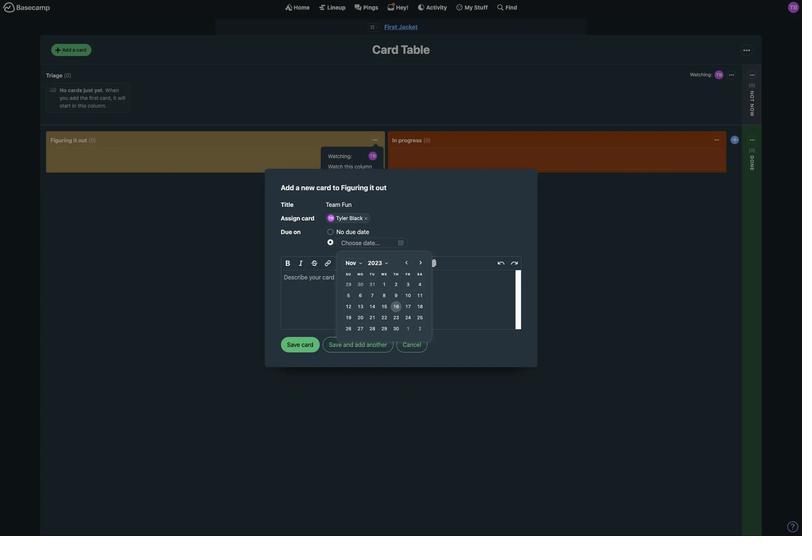 Task type: describe. For each thing, give the bounding box(es) containing it.
17 button
[[403, 301, 414, 312]]

figuring it out link
[[50, 137, 87, 143]]

2 vertical spatial it
[[370, 184, 374, 192]]

sa
[[418, 272, 423, 276]]

activity link
[[417, 4, 447, 11]]

title
[[281, 201, 294, 208]]

add for add a new card to figuring it out
[[281, 184, 294, 192]]

triage link
[[46, 72, 62, 78]]

lineup link
[[319, 4, 346, 11]]

(0) up the d
[[749, 147, 755, 153]]

0 horizontal spatial it
[[73, 137, 77, 143]]

first
[[384, 24, 397, 30]]

pings button
[[354, 4, 378, 11]]

0 vertical spatial watching:
[[690, 72, 712, 77]]

mo
[[358, 272, 364, 276]]

first jacket link
[[384, 24, 418, 30]]

due
[[346, 229, 356, 235]]

30 for rightmost 30 button
[[393, 326, 399, 331]]

when
[[105, 87, 119, 93]]

21
[[370, 315, 375, 320]]

.
[[102, 87, 104, 93]]

add for add a card
[[62, 47, 71, 53]]

jacket
[[399, 24, 418, 30]]

13 button
[[355, 301, 366, 312]]

card
[[372, 43, 399, 57]]

10 button
[[403, 290, 414, 301]]

color it yellow image
[[335, 177, 341, 183]]

2 o from the top
[[749, 108, 755, 112]]

0 horizontal spatial out
[[78, 137, 87, 143]]

color it white image
[[328, 177, 334, 183]]

Type names to assign… text field
[[371, 213, 521, 223]]

we
[[381, 272, 387, 276]]

2 n from the top
[[749, 164, 755, 168]]

Type a card title… text field
[[326, 199, 521, 211]]

4
[[419, 282, 422, 287]]

12 button
[[343, 301, 354, 312]]

triage (0)
[[46, 72, 71, 78]]

1 for rightmost 1 button
[[407, 326, 410, 331]]

27
[[358, 326, 364, 331]]

1 horizontal spatial 2 button
[[415, 323, 426, 334]]

1 for the left 1 button
[[383, 282, 386, 287]]

15 button
[[379, 301, 390, 312]]

t
[[749, 99, 755, 102]]

11
[[417, 293, 423, 298]]

no for no due date
[[337, 229, 344, 235]]

tu
[[370, 272, 375, 276]]

color it purple image
[[365, 177, 370, 183]]

e
[[749, 168, 755, 171]]

×
[[364, 215, 368, 221]]

pings
[[363, 4, 378, 11]]

yet
[[94, 87, 102, 93]]

in progress (0)
[[392, 137, 431, 143]]

my
[[465, 4, 473, 11]]

23
[[393, 315, 399, 320]]

Describe your card here… text field
[[281, 270, 521, 329]]

o for n o t n o w
[[749, 95, 755, 99]]

rename
[[328, 225, 347, 231]]

progress
[[398, 137, 422, 143]]

will
[[118, 95, 125, 101]]

13
[[358, 304, 364, 309]]

color it brown image
[[342, 185, 348, 191]]

hey!
[[396, 4, 409, 11]]

× link
[[362, 215, 370, 222]]

color it blue image
[[328, 185, 334, 191]]

7
[[371, 293, 374, 298]]

add it to the schedule? option group
[[328, 227, 521, 346]]

add card link
[[326, 197, 378, 206]]

assign card
[[281, 215, 314, 222]]

another
[[367, 341, 387, 348]]

activity
[[426, 4, 447, 11]]

tyler black ×
[[336, 215, 368, 221]]

card,
[[100, 95, 112, 101]]

on
[[294, 229, 301, 235]]

. when you add the first card, it will start in this column.
[[60, 87, 125, 109]]

add inside '. when you add the first card, it will start in this column.'
[[70, 95, 79, 101]]

1 horizontal spatial 29
[[382, 326, 387, 331]]

17
[[405, 304, 411, 309]]

just
[[84, 87, 93, 93]]

9
[[395, 293, 398, 298]]

28 button
[[367, 323, 378, 334]]

22 button
[[379, 312, 390, 323]]

11 button
[[415, 290, 426, 301]]

27 button
[[355, 323, 366, 334]]

in
[[72, 103, 76, 109]]

16 button
[[391, 301, 402, 312]]

0 horizontal spatial tyler black image
[[368, 151, 378, 161]]

add a card
[[62, 47, 86, 53]]

no for no cards just yet
[[60, 87, 67, 93]]

1 n from the top
[[749, 104, 755, 108]]

add card
[[328, 199, 350, 205]]

add a new card to figuring it out
[[281, 184, 387, 192]]

28
[[370, 326, 375, 331]]

7 button
[[367, 290, 378, 301]]

no due date
[[337, 229, 369, 235]]

switch accounts image
[[3, 2, 50, 13]]

12
[[346, 304, 352, 309]]

6 button
[[355, 290, 366, 301]]

24 button
[[403, 312, 414, 323]]

26
[[346, 326, 352, 331]]

no cards just yet
[[60, 87, 102, 93]]

1 vertical spatial 29 button
[[379, 323, 390, 334]]

rename link
[[326, 224, 378, 233]]

0 vertical spatial 29
[[346, 282, 352, 287]]

d o n e
[[749, 156, 755, 171]]

31 button
[[367, 279, 378, 290]]

0 horizontal spatial 1 button
[[379, 279, 390, 290]]

30 for the leftmost 30 button
[[358, 282, 364, 287]]

2 for 2 button to the top
[[395, 282, 398, 287]]

(0) right the triage
[[64, 72, 71, 78]]



Task type: locate. For each thing, give the bounding box(es) containing it.
dialog containing nov
[[336, 248, 455, 346]]

0 vertical spatial n
[[749, 104, 755, 108]]

15
[[382, 304, 387, 309]]

figuring down color it red 'image'
[[341, 184, 368, 192]]

1 horizontal spatial 1 button
[[403, 323, 414, 334]]

6
[[359, 293, 362, 298]]

14
[[370, 304, 375, 309]]

0 vertical spatial 1
[[383, 282, 386, 287]]

2 horizontal spatial it
[[370, 184, 374, 192]]

triage
[[46, 72, 62, 78]]

1 horizontal spatial add
[[281, 184, 294, 192]]

1 vertical spatial a
[[296, 184, 300, 192]]

0 horizontal spatial 1
[[383, 282, 386, 287]]

0 vertical spatial o
[[749, 95, 755, 99]]

2 horizontal spatial tyler black image
[[788, 2, 799, 13]]

a
[[73, 47, 75, 53], [296, 184, 300, 192]]

add
[[70, 95, 79, 101], [355, 341, 365, 348]]

add inside button
[[355, 341, 365, 348]]

hey! button
[[387, 4, 409, 11]]

2 button down th
[[391, 279, 402, 290]]

black
[[349, 215, 363, 221]]

0 vertical spatial figuring
[[50, 137, 72, 143]]

o down t
[[749, 108, 755, 112]]

3 o from the top
[[749, 159, 755, 164]]

1 vertical spatial 2
[[419, 326, 422, 331]]

1 horizontal spatial 30
[[393, 326, 399, 331]]

color it green image
[[335, 185, 341, 191]]

due on
[[281, 229, 301, 235]]

out up "add card" link
[[376, 184, 387, 192]]

d
[[749, 156, 755, 159]]

you
[[60, 95, 68, 101]]

0 horizontal spatial 29
[[346, 282, 352, 287]]

assign
[[281, 215, 300, 222]]

no left due
[[337, 229, 344, 235]]

(0) right figuring it out link
[[89, 137, 96, 143]]

card
[[76, 47, 86, 53], [316, 184, 331, 192], [339, 199, 350, 205], [302, 215, 314, 222]]

in progress link
[[392, 137, 422, 143]]

add up in
[[70, 95, 79, 101]]

0 horizontal spatial 30 button
[[355, 279, 366, 290]]

add up title
[[281, 184, 294, 192]]

su
[[346, 272, 351, 276]]

w
[[749, 112, 755, 117]]

0 vertical spatial add
[[70, 95, 79, 101]]

0 vertical spatial 2
[[395, 282, 398, 287]]

23 button
[[391, 312, 402, 323]]

1 button
[[379, 279, 390, 290], [403, 323, 414, 334]]

fr
[[406, 272, 411, 276]]

1 vertical spatial watching:
[[328, 153, 352, 159]]

a for card
[[73, 47, 75, 53]]

it inside '. when you add the first card, it will start in this column.'
[[113, 95, 116, 101]]

th
[[394, 272, 399, 276]]

column.
[[88, 103, 107, 109]]

table
[[401, 43, 430, 57]]

(0)
[[64, 72, 71, 78], [749, 82, 755, 88], [89, 137, 96, 143], [423, 137, 431, 143], [749, 147, 755, 153]]

0 vertical spatial 29 button
[[343, 279, 354, 290]]

1 vertical spatial 1
[[407, 326, 410, 331]]

home link
[[285, 4, 310, 11]]

1 horizontal spatial a
[[296, 184, 300, 192]]

1 down we
[[383, 282, 386, 287]]

19
[[346, 315, 352, 320]]

1 vertical spatial figuring
[[341, 184, 368, 192]]

30 button down mo
[[355, 279, 366, 290]]

figuring down start
[[50, 137, 72, 143]]

0 horizontal spatial figuring
[[50, 137, 72, 143]]

3
[[407, 282, 410, 287]]

2 vertical spatial add
[[328, 199, 338, 205]]

1 button down the 24
[[403, 323, 414, 334]]

1 horizontal spatial out
[[376, 184, 387, 192]]

tyler
[[336, 215, 348, 221]]

save
[[329, 341, 342, 348]]

a for new
[[296, 184, 300, 192]]

1 vertical spatial 30
[[393, 326, 399, 331]]

o
[[749, 95, 755, 99], [749, 108, 755, 112], [749, 159, 755, 164]]

o for d o n e
[[749, 159, 755, 164]]

2 horizontal spatial add
[[328, 199, 338, 205]]

30 down 23 button at the bottom of the page
[[393, 326, 399, 331]]

2 button down 25
[[415, 323, 426, 334]]

0 horizontal spatial 30
[[358, 282, 364, 287]]

dialog inside 'add it to the schedule?' option group
[[336, 248, 455, 346]]

save and add another
[[329, 341, 387, 348]]

no inside 'add it to the schedule?' option group
[[337, 229, 344, 235]]

0 horizontal spatial add
[[70, 95, 79, 101]]

nov
[[346, 260, 356, 266]]

18
[[417, 304, 423, 309]]

my stuff
[[465, 4, 488, 11]]

new
[[301, 184, 315, 192]]

1 vertical spatial 1 button
[[403, 323, 414, 334]]

24
[[405, 315, 411, 320]]

29 button
[[343, 279, 354, 290], [379, 323, 390, 334]]

30 button down 23
[[391, 323, 402, 334]]

1 o from the top
[[749, 95, 755, 99]]

0 vertical spatial it
[[113, 95, 116, 101]]

8 button
[[379, 290, 390, 301]]

dialog
[[336, 248, 455, 346]]

25 button
[[415, 312, 426, 323]]

0 vertical spatial out
[[78, 137, 87, 143]]

1 horizontal spatial figuring
[[341, 184, 368, 192]]

10
[[405, 293, 411, 298]]

this
[[78, 103, 86, 109]]

0 vertical spatial a
[[73, 47, 75, 53]]

31
[[370, 282, 375, 287]]

main element
[[0, 0, 802, 14]]

1 vertical spatial it
[[73, 137, 77, 143]]

option group
[[326, 175, 378, 193]]

5
[[347, 293, 350, 298]]

18 button
[[415, 301, 426, 312]]

8
[[383, 293, 386, 298]]

Choose date… field
[[337, 238, 408, 248]]

0 horizontal spatial a
[[73, 47, 75, 53]]

0 vertical spatial no
[[60, 87, 67, 93]]

o up e
[[749, 159, 755, 164]]

0 horizontal spatial 2
[[395, 282, 398, 287]]

color it red image
[[350, 177, 356, 183]]

2 vertical spatial watching:
[[705, 162, 729, 168]]

it down color it purple icon
[[370, 184, 374, 192]]

2 vertical spatial tyler black image
[[368, 151, 378, 161]]

1 horizontal spatial 2
[[419, 326, 422, 331]]

0 vertical spatial tyler black image
[[788, 2, 799, 13]]

29
[[346, 282, 352, 287], [382, 326, 387, 331]]

add a card link
[[51, 44, 92, 56]]

tyler black image
[[788, 2, 799, 13], [714, 70, 724, 80], [368, 151, 378, 161]]

0 horizontal spatial 2 button
[[391, 279, 402, 290]]

1 down 24 button
[[407, 326, 410, 331]]

watching:
[[690, 72, 712, 77], [328, 153, 352, 159], [705, 162, 729, 168]]

n down t
[[749, 104, 755, 108]]

16
[[393, 304, 399, 309]]

0 vertical spatial 30 button
[[355, 279, 366, 290]]

it down in
[[73, 137, 77, 143]]

0 vertical spatial add
[[62, 47, 71, 53]]

0 vertical spatial 1 button
[[379, 279, 390, 290]]

1 vertical spatial add
[[355, 341, 365, 348]]

None submit
[[703, 106, 755, 115], [326, 162, 378, 171], [703, 170, 755, 180], [326, 210, 378, 220], [326, 233, 378, 242], [326, 242, 378, 251], [281, 337, 320, 352], [703, 106, 755, 115], [326, 162, 378, 171], [703, 170, 755, 180], [326, 210, 378, 220], [326, 233, 378, 242], [326, 242, 378, 251], [281, 337, 320, 352]]

1 vertical spatial add
[[281, 184, 294, 192]]

2 down 25 button
[[419, 326, 422, 331]]

2
[[395, 282, 398, 287], [419, 326, 422, 331]]

2 button
[[391, 279, 402, 290], [415, 323, 426, 334]]

n down the d
[[749, 164, 755, 168]]

1 horizontal spatial add
[[355, 341, 365, 348]]

29 button down su
[[343, 279, 354, 290]]

21 button
[[367, 312, 378, 323]]

color it pink image
[[357, 177, 363, 183]]

1 horizontal spatial 1
[[407, 326, 410, 331]]

1 vertical spatial 2 button
[[415, 323, 426, 334]]

2 vertical spatial o
[[749, 159, 755, 164]]

card table
[[372, 43, 430, 57]]

it left will
[[113, 95, 116, 101]]

14 button
[[367, 301, 378, 312]]

1 horizontal spatial it
[[113, 95, 116, 101]]

lineup
[[327, 4, 346, 11]]

no up "you" on the left top of the page
[[60, 87, 67, 93]]

add
[[62, 47, 71, 53], [281, 184, 294, 192], [328, 199, 338, 205]]

1 horizontal spatial 29 button
[[379, 323, 390, 334]]

0 vertical spatial 2 button
[[391, 279, 402, 290]]

1 button down we
[[379, 279, 390, 290]]

out down this
[[78, 137, 87, 143]]

1 vertical spatial 29
[[382, 326, 387, 331]]

25
[[417, 315, 423, 320]]

add for add card
[[328, 199, 338, 205]]

2023
[[368, 260, 382, 266]]

1 vertical spatial n
[[749, 164, 755, 168]]

19 button
[[343, 312, 354, 323]]

20 button
[[355, 312, 366, 323]]

1 horizontal spatial tyler black image
[[714, 70, 724, 80]]

tyler black image inside "main" element
[[788, 2, 799, 13]]

1 vertical spatial out
[[376, 184, 387, 192]]

o up w
[[749, 95, 755, 99]]

1 vertical spatial o
[[749, 108, 755, 112]]

home
[[294, 4, 310, 11]]

add right and
[[355, 341, 365, 348]]

9 button
[[391, 290, 402, 301]]

29 down su
[[346, 282, 352, 287]]

add up triage (0) at left
[[62, 47, 71, 53]]

1 vertical spatial tyler black image
[[714, 70, 724, 80]]

add down color it blue image
[[328, 199, 338, 205]]

n
[[749, 91, 755, 95]]

29 button down 22
[[379, 323, 390, 334]]

(0) right progress
[[423, 137, 431, 143]]

(0) up n
[[749, 82, 755, 88]]

1 vertical spatial 30 button
[[391, 323, 402, 334]]

and
[[343, 341, 353, 348]]

1 horizontal spatial 30 button
[[391, 323, 402, 334]]

save and add another button
[[323, 337, 393, 352]]

0 horizontal spatial add
[[62, 47, 71, 53]]

color it orange image
[[342, 177, 348, 183]]

30 down mo
[[358, 282, 364, 287]]

1 horizontal spatial no
[[337, 229, 344, 235]]

2 down th
[[395, 282, 398, 287]]

29 down 22 button
[[382, 326, 387, 331]]

0 horizontal spatial 29 button
[[343, 279, 354, 290]]

5 button
[[343, 290, 354, 301]]

0 horizontal spatial no
[[60, 87, 67, 93]]

in
[[392, 137, 397, 143]]

0 vertical spatial 30
[[358, 282, 364, 287]]

1 vertical spatial no
[[337, 229, 344, 235]]

30
[[358, 282, 364, 287], [393, 326, 399, 331]]

22
[[382, 315, 387, 320]]

n o t n o w
[[749, 91, 755, 117]]

2 for 2 button to the right
[[419, 326, 422, 331]]



Task type: vqa. For each thing, say whether or not it's contained in the screenshot.


